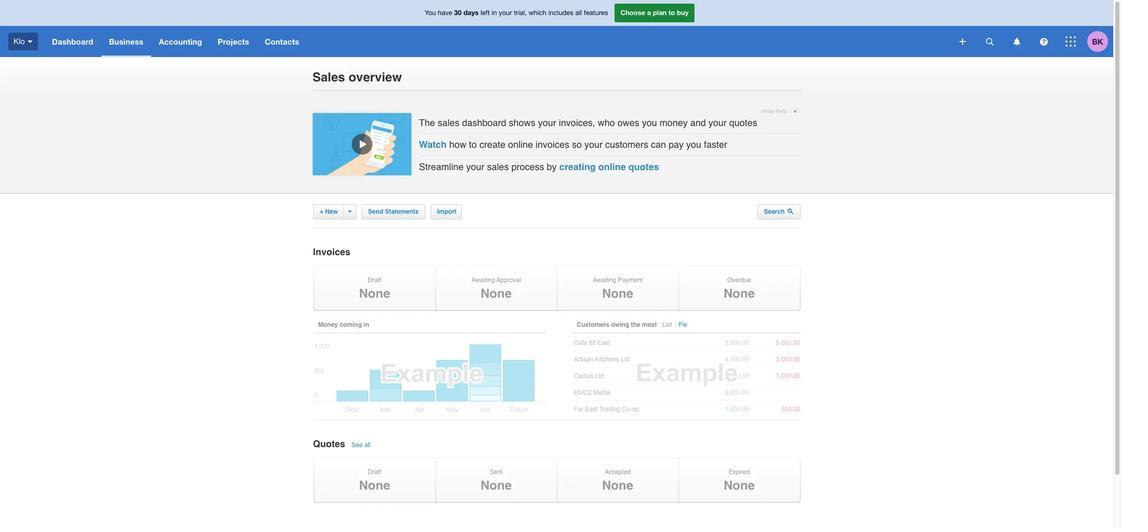 Task type: describe. For each thing, give the bounding box(es) containing it.
days
[[463, 8, 479, 17]]

sent none
[[481, 469, 512, 493]]

faster
[[704, 139, 727, 150]]

0 vertical spatial you
[[642, 117, 657, 128]]

you have 30 days left in your trial, which includes all features
[[425, 8, 608, 17]]

have
[[438, 9, 452, 17]]

can
[[651, 139, 666, 150]]

all inside you have 30 days left in your trial, which includes all features
[[575, 9, 582, 17]]

trial,
[[514, 9, 527, 17]]

the
[[419, 117, 435, 128]]

dashboard
[[462, 117, 506, 128]]

none down sent at left bottom
[[481, 479, 512, 493]]

draft none for approval
[[359, 277, 390, 301]]

overdue none
[[724, 277, 755, 301]]

hide help link
[[761, 105, 799, 118]]

money
[[318, 322, 338, 329]]

a
[[647, 8, 651, 17]]

search link
[[757, 205, 800, 220]]

includes
[[548, 9, 573, 17]]

the sales dashboard shows your invoices, who owes you money and your quotes
[[419, 117, 757, 128]]

projects
[[218, 37, 249, 46]]

list
[[662, 322, 672, 329]]

shows
[[509, 117, 535, 128]]

search
[[764, 209, 786, 216]]

navigation containing dashboard
[[44, 26, 952, 57]]

features
[[584, 9, 608, 17]]

choose
[[621, 8, 645, 17]]

statements
[[385, 209, 419, 216]]

so
[[572, 139, 582, 150]]

by
[[547, 161, 557, 172]]

your right "so"
[[584, 139, 603, 150]]

1 vertical spatial quotes
[[628, 161, 659, 172]]

klo
[[14, 37, 25, 46]]

plan
[[653, 8, 667, 17]]

overview
[[349, 70, 402, 85]]

sales
[[312, 70, 345, 85]]

search image
[[787, 209, 794, 215]]

1 vertical spatial you
[[686, 139, 701, 150]]

pie link
[[677, 322, 690, 329]]

hide
[[761, 108, 774, 115]]

accepted
[[605, 469, 631, 476]]

owing
[[611, 322, 629, 329]]

expired none
[[724, 469, 755, 493]]

draft for approval
[[368, 277, 381, 284]]

money coming in
[[318, 322, 369, 329]]

customers
[[577, 322, 609, 329]]

import
[[437, 209, 457, 216]]

0 horizontal spatial in
[[364, 322, 369, 329]]

1 horizontal spatial svg image
[[1065, 36, 1076, 47]]

list link
[[661, 322, 676, 329]]

dashboard link
[[44, 26, 101, 57]]

1 vertical spatial to
[[469, 139, 477, 150]]

invoices,
[[559, 117, 595, 128]]

quotes see all
[[313, 439, 371, 450]]

payment
[[618, 277, 643, 284]]

0 horizontal spatial online
[[508, 139, 533, 150]]

how
[[449, 139, 466, 150]]

invoices
[[313, 247, 350, 258]]

none down overdue
[[724, 287, 755, 301]]

awaiting payment none
[[593, 277, 643, 301]]

process
[[511, 161, 544, 172]]

which
[[529, 9, 546, 17]]

bk
[[1092, 37, 1103, 46]]

pay
[[669, 139, 684, 150]]

none inside awaiting payment none
[[602, 287, 633, 301]]

none down the accepted
[[602, 479, 633, 493]]

none down see all link
[[359, 479, 390, 493]]

contacts button
[[257, 26, 307, 57]]

sent
[[490, 469, 503, 476]]

expired
[[729, 469, 750, 476]]

import link
[[430, 205, 462, 220]]

help
[[775, 108, 788, 115]]

send statements
[[368, 209, 419, 216]]

banner containing bk
[[0, 0, 1113, 57]]



Task type: vqa. For each thing, say whether or not it's contained in the screenshot.
the right svg icon
no



Task type: locate. For each thing, give the bounding box(es) containing it.
awaiting
[[471, 277, 495, 284], [593, 277, 616, 284]]

contacts
[[265, 37, 299, 46]]

1 horizontal spatial quotes
[[729, 117, 757, 128]]

banner
[[0, 0, 1113, 57]]

2 draft from the top
[[368, 469, 381, 476]]

sales
[[438, 117, 460, 128], [487, 161, 509, 172]]

quotes
[[313, 439, 345, 450]]

your inside you have 30 days left in your trial, which includes all features
[[499, 9, 512, 17]]

0 vertical spatial sales
[[438, 117, 460, 128]]

0 vertical spatial draft
[[368, 277, 381, 284]]

in inside you have 30 days left in your trial, which includes all features
[[492, 9, 497, 17]]

accepted none
[[602, 469, 633, 493]]

0 horizontal spatial to
[[469, 139, 477, 150]]

+ new
[[320, 209, 338, 216]]

0 vertical spatial to
[[669, 8, 675, 17]]

business
[[109, 37, 143, 46]]

0 vertical spatial draft none
[[359, 277, 390, 301]]

draft none for none
[[359, 469, 390, 493]]

draft for none
[[368, 469, 381, 476]]

coming
[[340, 322, 362, 329]]

1 horizontal spatial in
[[492, 9, 497, 17]]

svg image
[[1013, 38, 1020, 45], [1040, 38, 1048, 45], [960, 38, 966, 45], [28, 40, 33, 43]]

awaiting inside awaiting payment none
[[593, 277, 616, 284]]

in right coming
[[364, 322, 369, 329]]

awaiting left approval
[[471, 277, 495, 284]]

1 awaiting from the left
[[471, 277, 495, 284]]

see all link
[[350, 442, 373, 449]]

sales right the
[[438, 117, 460, 128]]

money
[[660, 117, 688, 128]]

sales overview
[[312, 70, 402, 85]]

0 vertical spatial quotes
[[729, 117, 757, 128]]

accounting
[[159, 37, 202, 46]]

0 horizontal spatial awaiting
[[471, 277, 495, 284]]

0 horizontal spatial you
[[642, 117, 657, 128]]

all inside quotes see all
[[364, 442, 371, 449]]

your down create
[[466, 161, 484, 172]]

in
[[492, 9, 497, 17], [364, 322, 369, 329]]

1 horizontal spatial sales
[[487, 161, 509, 172]]

overdue
[[727, 277, 751, 284]]

awaiting for awaiting payment none
[[593, 277, 616, 284]]

your
[[499, 9, 512, 17], [538, 117, 556, 128], [708, 117, 727, 128], [584, 139, 603, 150], [466, 161, 484, 172]]

business button
[[101, 26, 151, 57]]

you right owes
[[642, 117, 657, 128]]

to
[[669, 8, 675, 17], [469, 139, 477, 150]]

left
[[480, 9, 490, 17]]

1 horizontal spatial awaiting
[[593, 277, 616, 284]]

send statements link
[[361, 205, 425, 220]]

all left 'features'
[[575, 9, 582, 17]]

creating online quotes link
[[559, 161, 659, 172]]

you
[[642, 117, 657, 128], [686, 139, 701, 150]]

in right left
[[492, 9, 497, 17]]

0 horizontal spatial sales
[[438, 117, 460, 128]]

30
[[454, 8, 462, 17]]

awaiting approval none
[[471, 277, 521, 301]]

1 vertical spatial all
[[364, 442, 371, 449]]

none up coming
[[359, 287, 390, 301]]

watch
[[419, 139, 447, 150]]

see
[[351, 442, 363, 449]]

svg image inside "klo" popup button
[[28, 40, 33, 43]]

0 vertical spatial all
[[575, 9, 582, 17]]

draft none down see all link
[[359, 469, 390, 493]]

awaiting left payment
[[593, 277, 616, 284]]

sales down create
[[487, 161, 509, 172]]

online down customers
[[598, 161, 626, 172]]

your right and on the top right of the page
[[708, 117, 727, 128]]

the
[[631, 322, 640, 329]]

0 horizontal spatial svg image
[[986, 38, 994, 45]]

awaiting for awaiting approval none
[[471, 277, 495, 284]]

watch link
[[419, 139, 447, 150]]

none
[[359, 287, 390, 301], [481, 287, 512, 301], [602, 287, 633, 301], [724, 287, 755, 301], [359, 479, 390, 493], [481, 479, 512, 493], [602, 479, 633, 493], [724, 479, 755, 493]]

to right how
[[469, 139, 477, 150]]

1 horizontal spatial you
[[686, 139, 701, 150]]

send
[[368, 209, 383, 216]]

streamline
[[419, 161, 464, 172]]

hide help
[[761, 108, 788, 115]]

you right pay on the top right
[[686, 139, 701, 150]]

draft none up coming
[[359, 277, 390, 301]]

streamline your sales process by creating online quotes
[[419, 161, 659, 172]]

0 horizontal spatial quotes
[[628, 161, 659, 172]]

customers owing the most
[[577, 322, 659, 329]]

your left the trial,
[[499, 9, 512, 17]]

all right see
[[364, 442, 371, 449]]

draft none
[[359, 277, 390, 301], [359, 469, 390, 493]]

+
[[320, 209, 323, 216]]

invoices
[[536, 139, 569, 150]]

create
[[479, 139, 505, 150]]

1 horizontal spatial all
[[575, 9, 582, 17]]

approval
[[496, 277, 521, 284]]

1 vertical spatial online
[[598, 161, 626, 172]]

1 vertical spatial in
[[364, 322, 369, 329]]

pie
[[678, 322, 687, 329]]

dashboard
[[52, 37, 93, 46]]

klo button
[[0, 26, 44, 57]]

1 horizontal spatial online
[[598, 161, 626, 172]]

0 vertical spatial in
[[492, 9, 497, 17]]

online down shows
[[508, 139, 533, 150]]

choose a plan to buy
[[621, 8, 689, 17]]

bk button
[[1087, 26, 1113, 57]]

1 draft from the top
[[368, 277, 381, 284]]

1 vertical spatial draft
[[368, 469, 381, 476]]

1 vertical spatial draft none
[[359, 469, 390, 493]]

creating
[[559, 161, 596, 172]]

1 horizontal spatial to
[[669, 8, 675, 17]]

your up invoices
[[538, 117, 556, 128]]

owes
[[618, 117, 639, 128]]

who
[[598, 117, 615, 128]]

draft
[[368, 277, 381, 284], [368, 469, 381, 476]]

you
[[425, 9, 436, 17]]

customers
[[605, 139, 648, 150]]

navigation
[[44, 26, 952, 57]]

to left buy
[[669, 8, 675, 17]]

new
[[325, 209, 338, 216]]

projects button
[[210, 26, 257, 57]]

awaiting inside awaiting approval none
[[471, 277, 495, 284]]

quotes left hide help link
[[729, 117, 757, 128]]

+ new link
[[313, 205, 356, 220]]

0 vertical spatial online
[[508, 139, 533, 150]]

online
[[508, 139, 533, 150], [598, 161, 626, 172]]

watch how to create online invoices so your customers can pay you faster
[[419, 139, 727, 150]]

none down expired
[[724, 479, 755, 493]]

2 draft none from the top
[[359, 469, 390, 493]]

svg image
[[1065, 36, 1076, 47], [986, 38, 994, 45]]

and
[[690, 117, 706, 128]]

most
[[642, 322, 657, 329]]

none down approval
[[481, 287, 512, 301]]

0 horizontal spatial all
[[364, 442, 371, 449]]

accounting button
[[151, 26, 210, 57]]

1 draft none from the top
[[359, 277, 390, 301]]

none inside awaiting approval none
[[481, 287, 512, 301]]

buy
[[677, 8, 689, 17]]

none down payment
[[602, 287, 633, 301]]

1 vertical spatial sales
[[487, 161, 509, 172]]

2 awaiting from the left
[[593, 277, 616, 284]]

quotes
[[729, 117, 757, 128], [628, 161, 659, 172]]

quotes down can
[[628, 161, 659, 172]]



